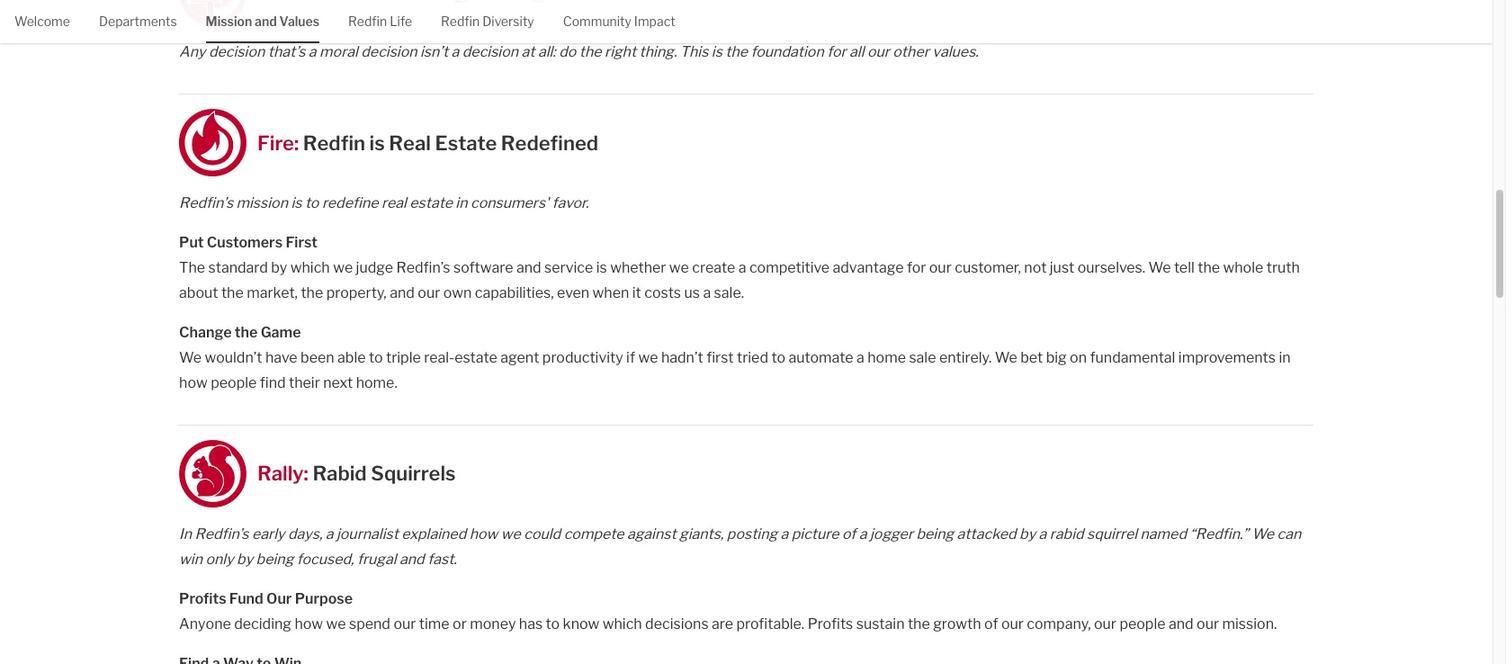 Task type: describe. For each thing, give the bounding box(es) containing it.
triple
[[386, 349, 421, 366]]

and up capabilities,
[[517, 259, 542, 276]]

been
[[301, 349, 335, 366]]

in redfin's early days, a journalist explained how we could compete against giants, posting a picture of a jogger being attacked by a rabid squirrel named "redfin." we can win only by being focused, frugal and fast.
[[179, 526, 1302, 568]]

giants,
[[680, 526, 724, 543]]

mission
[[236, 194, 288, 212]]

how inside the in redfin's early days, a journalist explained how we could compete against giants, posting a picture of a jogger being attacked by a rabid squirrel named "redfin." we can win only by being focused, frugal and fast.
[[470, 526, 498, 543]]

estate inside the change the game we wouldn't have been able to triple real-estate agent productivity if we hadn't first tried to automate a home sale entirely. we bet big on fundamental improvements in how people find their next home.
[[455, 349, 498, 366]]

rally: rabid squirrels
[[258, 462, 456, 486]]

squirrel
[[1087, 526, 1138, 543]]

knight holding a sword image
[[179, 0, 247, 25]]

isn't
[[420, 43, 448, 60]]

1 vertical spatial profits
[[808, 616, 854, 633]]

redefine
[[322, 194, 379, 212]]

favor.
[[552, 194, 589, 212]]

the inside the change the game we wouldn't have been able to triple real-estate agent productivity if we hadn't first tried to automate a home sale entirely. we bet big on fundamental improvements in how people find their next home.
[[235, 324, 258, 341]]

any
[[179, 43, 206, 60]]

early
[[252, 526, 285, 543]]

market,
[[247, 284, 298, 302]]

rabid squirrel wearing boxing gloves image
[[179, 440, 247, 508]]

fire: redfin is real estate redefined
[[258, 131, 599, 154]]

have
[[266, 349, 298, 366]]

to right 'tried'
[[772, 349, 786, 366]]

community
[[563, 14, 632, 29]]

hadn't
[[662, 349, 704, 366]]

fire image
[[179, 109, 247, 176]]

welcome
[[14, 14, 70, 29]]

explained
[[402, 526, 467, 543]]

departments
[[99, 14, 177, 29]]

tried
[[737, 349, 769, 366]]

0 horizontal spatial profits
[[179, 590, 226, 608]]

ourselves.
[[1078, 259, 1146, 276]]

diversity
[[483, 14, 534, 29]]

1 vertical spatial by
[[1020, 526, 1036, 543]]

of inside profits fund our purpose anyone deciding how we spend our time or money has to know which decisions are profitable. profits sustain the growth of our company, our people and our mission.
[[985, 616, 999, 633]]

the right this at the left top
[[726, 43, 748, 60]]

customers
[[207, 234, 283, 251]]

and inside profits fund our purpose anyone deciding how we spend our time or money has to know which decisions are profitable. profits sustain the growth of our company, our people and our mission.
[[1169, 616, 1194, 633]]

redfin life
[[348, 14, 412, 29]]

all
[[850, 43, 865, 60]]

to right able
[[369, 349, 383, 366]]

purpose
[[295, 590, 353, 608]]

consumers'
[[471, 194, 549, 212]]

focused,
[[297, 551, 354, 568]]

we inside profits fund our purpose anyone deciding how we spend our time or money has to know which decisions are profitable. profits sustain the growth of our company, our people and our mission.
[[326, 616, 346, 633]]

community impact link
[[563, 0, 676, 41]]

even
[[557, 284, 590, 302]]

the inside profits fund our purpose anyone deciding how we spend our time or money has to know which decisions are profitable. profits sustain the growth of our company, our people and our mission.
[[908, 616, 931, 633]]

decisions
[[646, 616, 709, 633]]

next
[[323, 374, 353, 392]]

rabid
[[1050, 526, 1084, 543]]

win
[[179, 551, 203, 568]]

truth
[[1267, 259, 1301, 276]]

redefined
[[501, 131, 599, 154]]

journalist
[[337, 526, 399, 543]]

squirrels
[[371, 462, 456, 486]]

mission.
[[1223, 616, 1278, 633]]

mission
[[206, 14, 252, 29]]

frugal
[[357, 551, 397, 568]]

to left redefine
[[305, 194, 319, 212]]

0 vertical spatial estate
[[410, 194, 453, 212]]

we up property,
[[333, 259, 353, 276]]

redfin's inside the in redfin's early days, a journalist explained how we could compete against giants, posting a picture of a jogger being attacked by a rabid squirrel named "redfin." we can win only by being focused, frugal and fast.
[[195, 526, 249, 543]]

improvements
[[1179, 349, 1276, 366]]

agent
[[501, 349, 540, 366]]

only
[[206, 551, 234, 568]]

our right 'company,'
[[1095, 616, 1117, 633]]

is right mission
[[291, 194, 302, 212]]

against
[[627, 526, 677, 543]]

named
[[1141, 526, 1187, 543]]

by inside put customers first the standard by which we judge redfin's software and service is whether we create a competitive advantage for our customer, not just ourselves. we tell the whole truth about the market, the property, and our own capabilities, even when it costs us a sale.
[[271, 259, 287, 276]]

money
[[470, 616, 516, 633]]

put
[[179, 234, 204, 251]]

redfin right fire:
[[303, 131, 366, 154]]

the right market,
[[301, 284, 323, 302]]

our left time
[[394, 616, 416, 633]]

2 decision from the left
[[361, 43, 417, 60]]

for inside put customers first the standard by which we judge redfin's software and service is whether we create a competitive advantage for our customer, not just ourselves. we tell the whole truth about the market, the property, and our own capabilities, even when it costs us a sale.
[[907, 259, 927, 276]]

is inside put customers first the standard by which we judge redfin's software and service is whether we create a competitive advantage for our customer, not just ourselves. we tell the whole truth about the market, the property, and our own capabilities, even when it costs us a sale.
[[597, 259, 607, 276]]

we up us
[[670, 259, 689, 276]]

days,
[[288, 526, 323, 543]]

productivity
[[543, 349, 624, 366]]

real
[[382, 194, 407, 212]]

1 vertical spatial being
[[256, 551, 294, 568]]

rally:
[[258, 462, 309, 486]]

we inside the in redfin's early days, a journalist explained how we could compete against giants, posting a picture of a jogger being attacked by a rabid squirrel named "redfin." we can win only by being focused, frugal and fast.
[[1252, 526, 1275, 543]]

about
[[179, 284, 218, 302]]

departments link
[[99, 0, 177, 41]]

game
[[261, 324, 301, 341]]

our right all on the top right
[[868, 43, 890, 60]]

0 horizontal spatial in
[[456, 194, 468, 212]]

able
[[338, 349, 366, 366]]

automate
[[789, 349, 854, 366]]

first
[[286, 234, 318, 251]]

can
[[1278, 526, 1302, 543]]

competitive
[[750, 259, 830, 276]]

jogger
[[871, 526, 914, 543]]

redfin's mission is to redefine real estate in consumers' favor.
[[179, 194, 589, 212]]

bet
[[1021, 349, 1044, 366]]

a right days,
[[326, 526, 334, 543]]

values.
[[933, 43, 979, 60]]

a inside the change the game we wouldn't have been able to triple real-estate agent productivity if we hadn't first tried to automate a home sale entirely. we bet big on fundamental improvements in how people find their next home.
[[857, 349, 865, 366]]

and down 'judge'
[[390, 284, 415, 302]]

find
[[260, 374, 286, 392]]

a left jogger
[[860, 526, 867, 543]]

in
[[179, 526, 192, 543]]

profitable.
[[737, 616, 805, 633]]

is left real
[[370, 131, 385, 154]]

real
[[389, 131, 431, 154]]

sale
[[910, 349, 937, 366]]



Task type: vqa. For each thing, say whether or not it's contained in the screenshot.
91106
no



Task type: locate. For each thing, give the bounding box(es) containing it.
in right improvements
[[1280, 349, 1291, 366]]

posting
[[727, 526, 778, 543]]

of right the "growth"
[[985, 616, 999, 633]]

how inside profits fund our purpose anyone deciding how we spend our time or money has to know which decisions are profitable. profits sustain the growth of our company, our people and our mission.
[[295, 616, 323, 633]]

redfin diversity
[[441, 14, 534, 29]]

costs
[[645, 284, 682, 302]]

people right 'company,'
[[1120, 616, 1166, 633]]

being right jogger
[[917, 526, 954, 543]]

for right advantage
[[907, 259, 927, 276]]

we down purpose
[[326, 616, 346, 633]]

decision down mission
[[209, 43, 265, 60]]

how down purpose
[[295, 616, 323, 633]]

deciding
[[234, 616, 292, 633]]

our left 'company,'
[[1002, 616, 1024, 633]]

1 vertical spatial redfin's
[[397, 259, 451, 276]]

0 vertical spatial of
[[843, 526, 856, 543]]

mission and values link
[[206, 0, 320, 41]]

of right "picture"
[[843, 526, 856, 543]]

the right the do
[[580, 43, 602, 60]]

by up market,
[[271, 259, 287, 276]]

know
[[563, 616, 600, 633]]

we left could
[[501, 526, 521, 543]]

fundamental
[[1091, 349, 1176, 366]]

how right explained
[[470, 526, 498, 543]]

redfin for redfin diversity
[[441, 14, 480, 29]]

do
[[559, 43, 576, 60]]

anyone
[[179, 616, 231, 633]]

decision down the redfin life
[[361, 43, 417, 60]]

attacked
[[957, 526, 1017, 543]]

which
[[291, 259, 330, 276], [603, 616, 642, 633]]

at
[[522, 43, 535, 60]]

our
[[267, 590, 292, 608]]

rabid
[[313, 462, 367, 486]]

0 vertical spatial redfin's
[[179, 194, 233, 212]]

0 vertical spatial which
[[291, 259, 330, 276]]

0 horizontal spatial for
[[827, 43, 847, 60]]

and left "values"
[[255, 14, 277, 29]]

being
[[917, 526, 954, 543], [256, 551, 294, 568]]

right
[[605, 43, 637, 60]]

0 vertical spatial profits
[[179, 590, 226, 608]]

mission and values
[[206, 14, 320, 29]]

standard
[[208, 259, 268, 276]]

we inside the change the game we wouldn't have been able to triple real-estate agent productivity if we hadn't first tried to automate a home sale entirely. we bet big on fundamental improvements in how people find their next home.
[[639, 349, 658, 366]]

in inside the change the game we wouldn't have been able to triple real-estate agent productivity if we hadn't first tried to automate a home sale entirely. we bet big on fundamental improvements in how people find their next home.
[[1280, 349, 1291, 366]]

we inside the in redfin's early days, a journalist explained how we could compete against giants, posting a picture of a jogger being attacked by a rabid squirrel named "redfin." we can win only by being focused, frugal and fast.
[[501, 526, 521, 543]]

2 horizontal spatial decision
[[463, 43, 519, 60]]

0 horizontal spatial which
[[291, 259, 330, 276]]

1 horizontal spatial in
[[1280, 349, 1291, 366]]

0 horizontal spatial how
[[179, 374, 208, 392]]

a right isn't
[[452, 43, 459, 60]]

sustain
[[857, 616, 905, 633]]

moral
[[320, 43, 358, 60]]

1 vertical spatial which
[[603, 616, 642, 633]]

1 horizontal spatial how
[[295, 616, 323, 633]]

redfin left life
[[348, 14, 387, 29]]

which down first
[[291, 259, 330, 276]]

our left the own
[[418, 284, 440, 302]]

fire:
[[258, 131, 299, 154]]

by
[[271, 259, 287, 276], [1020, 526, 1036, 543], [237, 551, 253, 568]]

1 vertical spatial how
[[470, 526, 498, 543]]

customer,
[[955, 259, 1022, 276]]

1 horizontal spatial people
[[1120, 616, 1166, 633]]

entirely.
[[940, 349, 992, 366]]

is
[[712, 43, 723, 60], [370, 131, 385, 154], [291, 194, 302, 212], [597, 259, 607, 276]]

or
[[453, 616, 467, 633]]

decision
[[209, 43, 265, 60], [361, 43, 417, 60], [463, 43, 519, 60]]

1 horizontal spatial estate
[[455, 349, 498, 366]]

create
[[693, 259, 736, 276]]

a right us
[[703, 284, 711, 302]]

a left 'rabid'
[[1039, 526, 1047, 543]]

1 decision from the left
[[209, 43, 265, 60]]

are
[[712, 616, 734, 633]]

time
[[419, 616, 450, 633]]

0 horizontal spatial of
[[843, 526, 856, 543]]

picture
[[792, 526, 839, 543]]

whether
[[610, 259, 667, 276]]

we left the can
[[1252, 526, 1275, 543]]

and left "mission."
[[1169, 616, 1194, 633]]

if
[[627, 349, 636, 366]]

1 horizontal spatial decision
[[361, 43, 417, 60]]

for
[[827, 43, 847, 60], [907, 259, 927, 276]]

1 horizontal spatial being
[[917, 526, 954, 543]]

our
[[868, 43, 890, 60], [930, 259, 952, 276], [418, 284, 440, 302], [394, 616, 416, 633], [1002, 616, 1024, 633], [1095, 616, 1117, 633], [1197, 616, 1220, 633]]

and left "fast."
[[400, 551, 425, 568]]

advantage
[[833, 259, 904, 276]]

a left home
[[857, 349, 865, 366]]

which right know
[[603, 616, 642, 633]]

0 vertical spatial by
[[271, 259, 287, 276]]

is up when
[[597, 259, 607, 276]]

we inside put customers first the standard by which we judge redfin's software and service is whether we create a competitive advantage for our customer, not just ourselves. we tell the whole truth about the market, the property, and our own capabilities, even when it costs us a sale.
[[1149, 259, 1172, 276]]

by left 'rabid'
[[1020, 526, 1036, 543]]

we
[[333, 259, 353, 276], [670, 259, 689, 276], [639, 349, 658, 366], [501, 526, 521, 543], [326, 616, 346, 633]]

0 vertical spatial in
[[456, 194, 468, 212]]

decision down redfin diversity
[[463, 43, 519, 60]]

we down change
[[179, 349, 202, 366]]

any decision that's a moral decision isn't a decision at all: do the right thing. this is the foundation for all our other values.
[[179, 43, 979, 60]]

thing.
[[640, 43, 677, 60]]

impact
[[635, 14, 676, 29]]

1 horizontal spatial of
[[985, 616, 999, 633]]

home.
[[356, 374, 398, 392]]

big
[[1047, 349, 1067, 366]]

company,
[[1027, 616, 1092, 633]]

estate left agent
[[455, 349, 498, 366]]

"redfin."
[[1190, 526, 1249, 543]]

being down early
[[256, 551, 294, 568]]

profits left sustain
[[808, 616, 854, 633]]

we left bet
[[995, 349, 1018, 366]]

capabilities,
[[475, 284, 554, 302]]

0 horizontal spatial by
[[237, 551, 253, 568]]

put customers first the standard by which we judge redfin's software and service is whether we create a competitive advantage for our customer, not just ourselves. we tell the whole truth about the market, the property, and our own capabilities, even when it costs us a sale.
[[179, 234, 1301, 302]]

sale.
[[714, 284, 745, 302]]

growth
[[934, 616, 982, 633]]

to inside profits fund our purpose anyone deciding how we spend our time or money has to know which decisions are profitable. profits sustain the growth of our company, our people and our mission.
[[546, 616, 560, 633]]

1 horizontal spatial profits
[[808, 616, 854, 633]]

1 horizontal spatial by
[[271, 259, 287, 276]]

and inside the in redfin's early days, a journalist explained how we could compete against giants, posting a picture of a jogger being attacked by a rabid squirrel named "redfin." we can win only by being focused, frugal and fast.
[[400, 551, 425, 568]]

property,
[[326, 284, 387, 302]]

their
[[289, 374, 320, 392]]

by right "only"
[[237, 551, 253, 568]]

other
[[893, 43, 930, 60]]

0 horizontal spatial decision
[[209, 43, 265, 60]]

1 vertical spatial in
[[1280, 349, 1291, 366]]

1 vertical spatial of
[[985, 616, 999, 633]]

community impact
[[563, 14, 676, 29]]

estate right real
[[410, 194, 453, 212]]

is right this at the left top
[[712, 43, 723, 60]]

we left tell
[[1149, 259, 1172, 276]]

to right has
[[546, 616, 560, 633]]

welcome link
[[14, 0, 70, 41]]

redfin for redfin life
[[348, 14, 387, 29]]

that's
[[268, 43, 306, 60]]

profits fund our purpose anyone deciding how we spend our time or money has to know which decisions are profitable. profits sustain the growth of our company, our people and our mission.
[[179, 590, 1278, 633]]

2 horizontal spatial how
[[470, 526, 498, 543]]

2 horizontal spatial by
[[1020, 526, 1036, 543]]

service
[[545, 259, 593, 276]]

the up wouldn't
[[235, 324, 258, 341]]

this
[[680, 43, 709, 60]]

profits up anyone
[[179, 590, 226, 608]]

how down wouldn't
[[179, 374, 208, 392]]

the right tell
[[1198, 259, 1221, 276]]

1 vertical spatial for
[[907, 259, 927, 276]]

0 horizontal spatial people
[[211, 374, 257, 392]]

1 horizontal spatial which
[[603, 616, 642, 633]]

redfin's up the own
[[397, 259, 451, 276]]

the down standard on the top
[[221, 284, 244, 302]]

our left "mission."
[[1197, 616, 1220, 633]]

0 horizontal spatial being
[[256, 551, 294, 568]]

a up the sale.
[[739, 259, 747, 276]]

2 vertical spatial how
[[295, 616, 323, 633]]

all:
[[538, 43, 556, 60]]

the left the "growth"
[[908, 616, 931, 633]]

judge
[[356, 259, 393, 276]]

redfin's up "only"
[[195, 526, 249, 543]]

for left all on the top right
[[827, 43, 847, 60]]

has
[[519, 616, 543, 633]]

1 horizontal spatial for
[[907, 259, 927, 276]]

2 vertical spatial by
[[237, 551, 253, 568]]

people inside profits fund our purpose anyone deciding how we spend our time or money has to know which decisions are profitable. profits sustain the growth of our company, our people and our mission.
[[1120, 616, 1166, 633]]

1 vertical spatial estate
[[455, 349, 498, 366]]

not
[[1025, 259, 1047, 276]]

3 decision from the left
[[463, 43, 519, 60]]

to
[[305, 194, 319, 212], [369, 349, 383, 366], [772, 349, 786, 366], [546, 616, 560, 633]]

a left "picture"
[[781, 526, 789, 543]]

our left customer,
[[930, 259, 952, 276]]

a right that's
[[309, 43, 317, 60]]

1 vertical spatial people
[[1120, 616, 1166, 633]]

of inside the in redfin's early days, a journalist explained how we could compete against giants, posting a picture of a jogger being attacked by a rabid squirrel named "redfin." we can win only by being focused, frugal and fast.
[[843, 526, 856, 543]]

we right if
[[639, 349, 658, 366]]

0 vertical spatial how
[[179, 374, 208, 392]]

which inside profits fund our purpose anyone deciding how we spend our time or money has to know which decisions are profitable. profits sustain the growth of our company, our people and our mission.
[[603, 616, 642, 633]]

spend
[[349, 616, 391, 633]]

could
[[524, 526, 561, 543]]

0 vertical spatial people
[[211, 374, 257, 392]]

life
[[390, 14, 412, 29]]

foundation
[[751, 43, 824, 60]]

redfin's inside put customers first the standard by which we judge redfin's software and service is whether we create a competitive advantage for our customer, not just ourselves. we tell the whole truth about the market, the property, and our own capabilities, even when it costs us a sale.
[[397, 259, 451, 276]]

compete
[[564, 526, 624, 543]]

redfin up isn't
[[441, 14, 480, 29]]

change
[[179, 324, 232, 341]]

redfin life link
[[348, 0, 412, 41]]

in
[[456, 194, 468, 212], [1280, 349, 1291, 366]]

estate
[[410, 194, 453, 212], [455, 349, 498, 366]]

2 vertical spatial redfin's
[[195, 526, 249, 543]]

which inside put customers first the standard by which we judge redfin's software and service is whether we create a competitive advantage for our customer, not just ourselves. we tell the whole truth about the market, the property, and our own capabilities, even when it costs us a sale.
[[291, 259, 330, 276]]

redfin's up the put
[[179, 194, 233, 212]]

how inside the change the game we wouldn't have been able to triple real-estate agent productivity if we hadn't first tried to automate a home sale entirely. we bet big on fundamental improvements in how people find their next home.
[[179, 374, 208, 392]]

0 vertical spatial being
[[917, 526, 954, 543]]

values
[[280, 14, 320, 29]]

0 vertical spatial for
[[827, 43, 847, 60]]

0 horizontal spatial estate
[[410, 194, 453, 212]]

people inside the change the game we wouldn't have been able to triple real-estate agent productivity if we hadn't first tried to automate a home sale entirely. we bet big on fundamental improvements in how people find their next home.
[[211, 374, 257, 392]]

people down wouldn't
[[211, 374, 257, 392]]

in left consumers' on the left top of the page
[[456, 194, 468, 212]]

profits
[[179, 590, 226, 608], [808, 616, 854, 633]]



